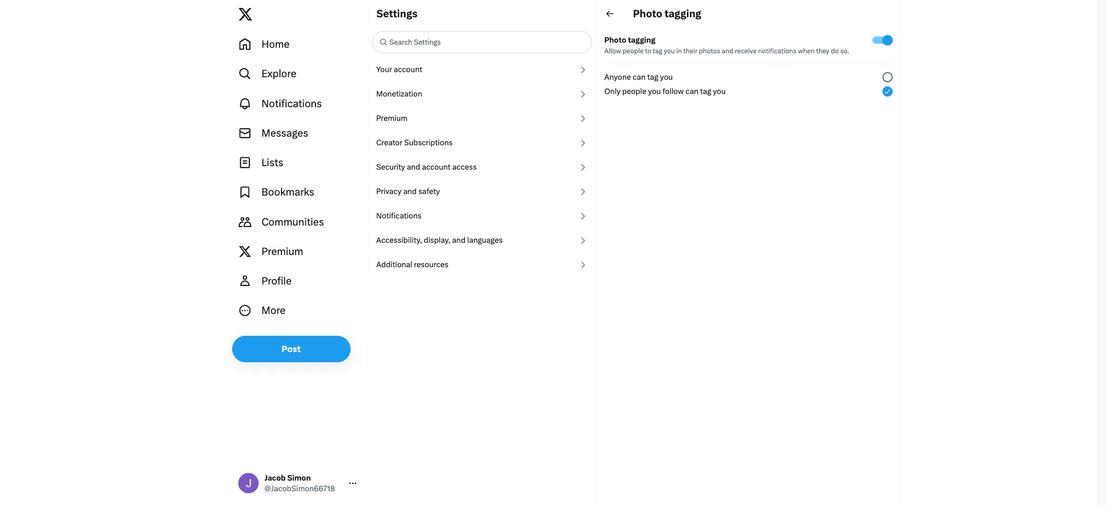 Task type: locate. For each thing, give the bounding box(es) containing it.
1 vertical spatial people
[[623, 87, 647, 96]]

photo
[[633, 7, 663, 20], [605, 36, 627, 45]]

people down anyone can tag you
[[623, 87, 647, 96]]

section details region
[[597, 0, 902, 506]]

0 horizontal spatial notifications
[[262, 97, 322, 110]]

display,
[[424, 236, 451, 245]]

privacy and safety link
[[368, 179, 596, 204]]

1 horizontal spatial premium
[[376, 114, 408, 123]]

0 vertical spatial tag
[[653, 47, 663, 55]]

0 horizontal spatial premium link
[[232, 237, 364, 266]]

tab list containing your account
[[368, 57, 596, 277]]

premium link up the security and account access link
[[368, 106, 596, 131]]

you left the in
[[664, 47, 675, 55]]

security and account access link
[[368, 155, 596, 179]]

1 vertical spatial can
[[686, 87, 699, 96]]

1 vertical spatial notifications link
[[368, 204, 596, 228]]

1 vertical spatial tagging
[[628, 36, 656, 45]]

tag for people
[[701, 87, 712, 96]]

group
[[597, 27, 901, 105]]

1 horizontal spatial notifications link
[[368, 204, 596, 228]]

you up the only people you follow can tag you
[[660, 73, 673, 82]]

profile link
[[232, 266, 364, 296]]

allow
[[605, 47, 622, 55]]

and right display, on the left of the page
[[452, 236, 466, 245]]

notifications
[[759, 47, 797, 55]]

photo up to
[[633, 7, 663, 20]]

notifications inside tab list
[[376, 211, 422, 221]]

bookmarks link
[[232, 178, 364, 207]]

people
[[623, 47, 644, 55], [623, 87, 647, 96]]

0 horizontal spatial premium
[[262, 245, 303, 258]]

and
[[722, 47, 734, 55], [407, 163, 420, 172], [403, 187, 417, 196], [452, 236, 466, 245]]

1 vertical spatial premium
[[262, 245, 303, 258]]

1 vertical spatial photo
[[605, 36, 627, 45]]

0 vertical spatial notifications link
[[232, 89, 364, 118]]

safety
[[419, 187, 440, 196]]

tab list
[[368, 57, 596, 277]]

photo inside photo tagging allow people to tag you in their photos and receive notifications when they do so.
[[605, 36, 627, 45]]

creator subscriptions
[[376, 138, 453, 147]]

only
[[605, 87, 621, 96]]

photo up allow
[[605, 36, 627, 45]]

notifications
[[262, 97, 322, 110], [376, 211, 422, 221]]

0 vertical spatial notifications
[[262, 97, 322, 110]]

settings region
[[368, 0, 597, 506]]

and inside photo tagging allow people to tag you in their photos and receive notifications when they do so.
[[722, 47, 734, 55]]

primary navigation
[[232, 29, 364, 326]]

communities
[[262, 216, 324, 228]]

tagging up the in
[[665, 7, 701, 20]]

2 vertical spatial tag
[[701, 87, 712, 96]]

group containing photo tagging
[[597, 27, 901, 105]]

post link
[[232, 336, 351, 362]]

notifications link up messages
[[232, 89, 364, 118]]

their
[[684, 47, 698, 55]]

1 vertical spatial premium link
[[232, 237, 364, 266]]

0 horizontal spatial tagging
[[628, 36, 656, 45]]

explore
[[262, 68, 297, 80]]

0 horizontal spatial photo
[[605, 36, 627, 45]]

premium link
[[368, 106, 596, 131], [232, 237, 364, 266]]

post
[[282, 344, 301, 354]]

1 horizontal spatial premium link
[[368, 106, 596, 131]]

you inside photo tagging allow people to tag you in their photos and receive notifications when they do so.
[[664, 47, 675, 55]]

tag right to
[[653, 47, 663, 55]]

account up safety
[[422, 163, 451, 172]]

security
[[376, 163, 405, 172]]

creator
[[376, 138, 403, 147]]

premium
[[376, 114, 408, 123], [262, 245, 303, 258]]

premium up creator
[[376, 114, 408, 123]]

tag right the "follow"
[[701, 87, 712, 96]]

bookmarks
[[262, 186, 315, 198]]

tab list inside the settings region
[[368, 57, 596, 277]]

notifications up accessibility,
[[376, 211, 422, 221]]

can right the anyone
[[633, 73, 646, 82]]

premium link down communities
[[232, 237, 364, 266]]

tagging for photo tagging
[[665, 7, 701, 20]]

monetization
[[376, 89, 422, 99]]

tag inside photo tagging allow people to tag you in their photos and receive notifications when they do so.
[[653, 47, 663, 55]]

additional resources
[[376, 260, 449, 269]]

jacob
[[265, 474, 286, 483]]

0 vertical spatial premium
[[376, 114, 408, 123]]

you
[[664, 47, 675, 55], [660, 73, 673, 82], [648, 87, 661, 96], [713, 87, 726, 96]]

jacob simon @jacobsimon66718
[[265, 474, 335, 494]]

0 vertical spatial tagging
[[665, 7, 701, 20]]

notifications link
[[232, 89, 364, 118], [368, 204, 596, 228]]

access
[[453, 163, 477, 172]]

and left safety
[[403, 187, 417, 196]]

can right the "follow"
[[686, 87, 699, 96]]

1 vertical spatial notifications
[[376, 211, 422, 221]]

in
[[677, 47, 682, 55]]

0 vertical spatial can
[[633, 73, 646, 82]]

notifications link inside the settings region
[[368, 204, 596, 228]]

follow
[[663, 87, 684, 96]]

premium up profile
[[262, 245, 303, 258]]

tagging up to
[[628, 36, 656, 45]]

notifications link up languages
[[368, 204, 596, 228]]

0 horizontal spatial can
[[633, 73, 646, 82]]

tagging
[[665, 7, 701, 20], [628, 36, 656, 45]]

receive
[[735, 47, 757, 55]]

notifications down explore link
[[262, 97, 322, 110]]

subscriptions
[[404, 138, 453, 147]]

tag up the only people you follow can tag you
[[648, 73, 659, 82]]

0 vertical spatial premium link
[[368, 106, 596, 131]]

do
[[831, 47, 839, 55]]

tagging inside photo tagging allow people to tag you in their photos and receive notifications when they do so.
[[628, 36, 656, 45]]

1 horizontal spatial notifications
[[376, 211, 422, 221]]

0 vertical spatial photo
[[633, 7, 663, 20]]

and right photos
[[722, 47, 734, 55]]

0 vertical spatial account
[[394, 65, 423, 74]]

tagging for photo tagging allow people to tag you in their photos and receive notifications when they do so.
[[628, 36, 656, 45]]

people left to
[[623, 47, 644, 55]]

you down photos
[[713, 87, 726, 96]]

more
[[262, 305, 286, 317]]

account
[[394, 65, 423, 74], [422, 163, 451, 172]]

1 horizontal spatial photo
[[633, 7, 663, 20]]

home link
[[232, 29, 364, 59]]

account right the your
[[394, 65, 423, 74]]

can
[[633, 73, 646, 82], [686, 87, 699, 96]]

0 vertical spatial people
[[623, 47, 644, 55]]

tag
[[653, 47, 663, 55], [648, 73, 659, 82], [701, 87, 712, 96]]

1 horizontal spatial tagging
[[665, 7, 701, 20]]



Task type: describe. For each thing, give the bounding box(es) containing it.
so.
[[841, 47, 850, 55]]

you left the "follow"
[[648, 87, 661, 96]]

simon
[[287, 474, 311, 483]]

accessibility, display, and languages
[[376, 236, 503, 245]]

creator subscriptions link
[[368, 131, 596, 155]]

premium inside primary navigation
[[262, 245, 303, 258]]

communities link
[[232, 207, 364, 237]]

home
[[262, 38, 290, 50]]

and right security at the left top of the page
[[407, 163, 420, 172]]

photo tagging allow people to tag you in their photos and receive notifications when they do so.
[[605, 36, 850, 55]]

languages
[[468, 236, 503, 245]]

to
[[645, 47, 652, 55]]

lists link
[[232, 148, 364, 178]]

0 horizontal spatial notifications link
[[232, 89, 364, 118]]

messages
[[262, 127, 308, 139]]

notifications inside primary navigation
[[262, 97, 322, 110]]

photo tagging option group
[[605, 70, 897, 101]]

more button
[[232, 296, 364, 326]]

only people you follow can tag you
[[605, 87, 726, 96]]

photos
[[699, 47, 721, 55]]

messages link
[[232, 118, 364, 148]]

1 vertical spatial tag
[[648, 73, 659, 82]]

1 horizontal spatial can
[[686, 87, 699, 96]]

privacy
[[376, 187, 402, 196]]

profile
[[262, 275, 292, 287]]

they
[[817, 47, 830, 55]]

photo for photo tagging allow people to tag you in their photos and receive notifications when they do so.
[[605, 36, 627, 45]]

monetization link
[[368, 82, 596, 106]]

anyone
[[605, 73, 631, 82]]

when
[[798, 47, 815, 55]]

privacy and safety
[[376, 187, 440, 196]]

resources
[[414, 260, 449, 269]]

photo for photo tagging
[[633, 7, 663, 20]]

explore link
[[232, 59, 364, 89]]

settings
[[376, 7, 417, 20]]

security and account access
[[376, 163, 477, 172]]

accessibility, display, and languages link
[[368, 228, 596, 253]]

your account link
[[368, 57, 596, 82]]

your account
[[376, 65, 423, 74]]

accessibility,
[[376, 236, 422, 245]]

premium inside tab list
[[376, 114, 408, 123]]

your
[[376, 65, 392, 74]]

anyone can tag you
[[605, 73, 673, 82]]

lists
[[262, 157, 284, 169]]

additional
[[376, 260, 413, 269]]

people inside photo tagging option group
[[623, 87, 647, 96]]

tag for tagging
[[653, 47, 663, 55]]

people inside photo tagging allow people to tag you in their photos and receive notifications when they do so.
[[623, 47, 644, 55]]

@jacobsimon66718
[[265, 484, 335, 494]]

Search query text field
[[388, 32, 591, 52]]

Search Settings search field
[[368, 27, 596, 57]]

group inside section details region
[[597, 27, 901, 105]]

additional resources link
[[368, 253, 596, 277]]

1 vertical spatial account
[[422, 163, 451, 172]]

photo tagging
[[633, 7, 701, 20]]



Task type: vqa. For each thing, say whether or not it's contained in the screenshot.
Settings region
yes



